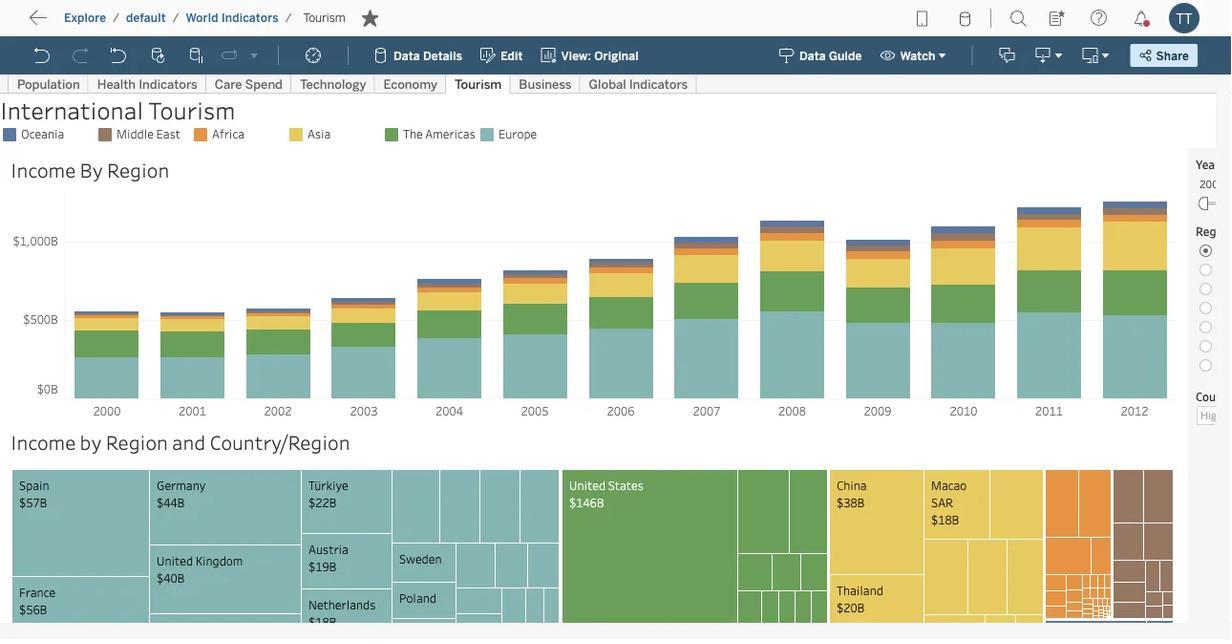 Task type: describe. For each thing, give the bounding box(es) containing it.
world indicators link
[[185, 10, 280, 26]]

content
[[105, 15, 164, 33]]

tourism element
[[298, 11, 351, 25]]

skip to content link
[[46, 11, 195, 37]]

skip to content
[[50, 15, 164, 33]]

default link
[[125, 10, 167, 26]]

tourism
[[303, 11, 346, 25]]

explore / default / world indicators /
[[64, 11, 292, 25]]

indicators
[[222, 11, 279, 25]]

2 / from the left
[[173, 11, 179, 25]]

to
[[86, 15, 101, 33]]



Task type: vqa. For each thing, say whether or not it's contained in the screenshot.
17
no



Task type: locate. For each thing, give the bounding box(es) containing it.
/ right to
[[113, 11, 119, 25]]

explore link
[[63, 10, 107, 26]]

explore
[[64, 11, 106, 25]]

/ left world
[[173, 11, 179, 25]]

0 horizontal spatial /
[[113, 11, 119, 25]]

world
[[186, 11, 218, 25]]

default
[[126, 11, 166, 25]]

/ left tourism
[[285, 11, 292, 25]]

1 / from the left
[[113, 11, 119, 25]]

1 horizontal spatial /
[[173, 11, 179, 25]]

skip
[[50, 15, 82, 33]]

2 horizontal spatial /
[[285, 11, 292, 25]]

/
[[113, 11, 119, 25], [173, 11, 179, 25], [285, 11, 292, 25]]

3 / from the left
[[285, 11, 292, 25]]



